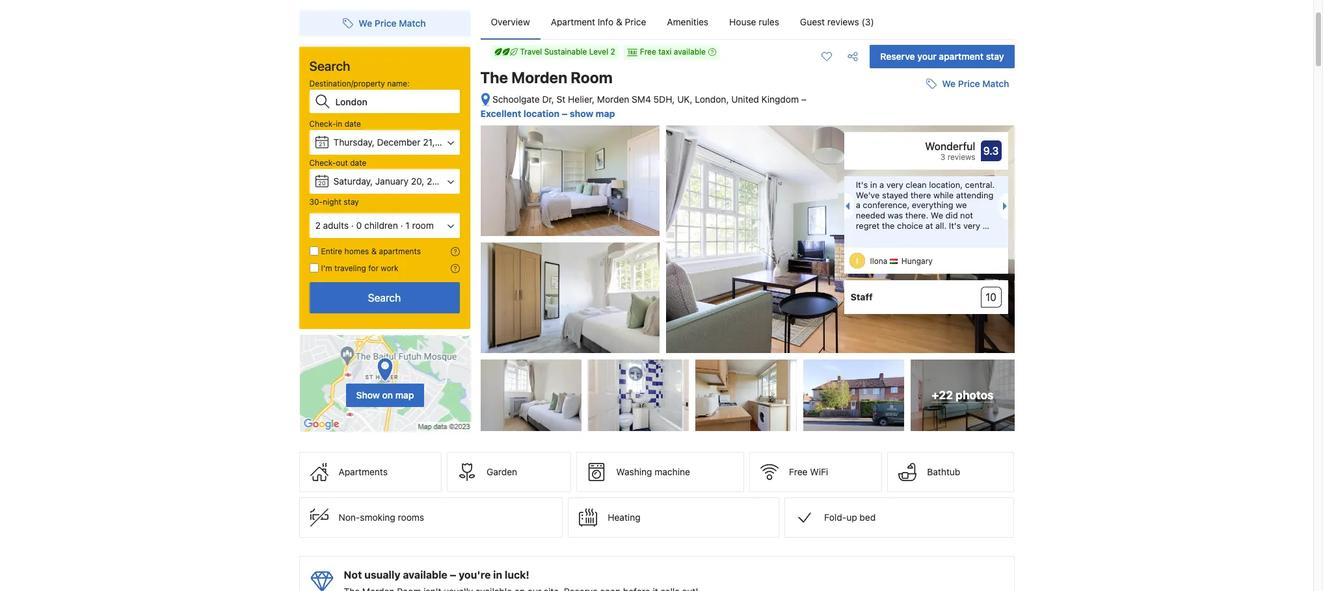 Task type: describe. For each thing, give the bounding box(es) containing it.
0 vertical spatial a
[[880, 180, 885, 190]]

you're
[[459, 570, 491, 581]]

0 horizontal spatial very
[[887, 180, 904, 190]]

0 vertical spatial –
[[802, 94, 807, 105]]

1
[[406, 220, 410, 231]]

machine
[[655, 467, 690, 478]]

guest reviews (3)
[[800, 16, 874, 27]]

non-
[[339, 512, 360, 523]]

house
[[730, 16, 757, 27]]

excellent
[[481, 108, 522, 119]]

0
[[356, 220, 362, 231]]

homes
[[345, 247, 369, 256]]

click to open map view image
[[481, 92, 490, 107]]

all.
[[936, 220, 947, 231]]

available for usually
[[403, 570, 448, 581]]

1 vertical spatial we price match button
[[922, 72, 1015, 96]]

10
[[986, 292, 997, 303]]

free taxi available
[[640, 47, 706, 57]]

scored 9.3 element
[[981, 141, 1002, 161]]

heating
[[608, 512, 641, 523]]

travel
[[520, 47, 542, 57]]

not
[[961, 210, 974, 221]]

we'll show you stays where you can have the entire place to yourself image
[[451, 247, 460, 256]]

there.
[[906, 210, 929, 221]]

show
[[356, 390, 380, 401]]

the morden room
[[481, 68, 613, 87]]

on
[[382, 390, 393, 401]]

amenities
[[667, 16, 709, 27]]

available for taxi
[[674, 47, 706, 57]]

we've
[[856, 190, 880, 200]]

2024
[[427, 176, 449, 187]]

apartments
[[379, 247, 421, 256]]

night
[[323, 197, 342, 207]]

+22
[[932, 389, 953, 402]]

if you select this option, we'll show you popular business travel features like breakfast, wifi and free parking. image
[[451, 264, 460, 273]]

0 horizontal spatial a
[[856, 200, 861, 210]]

apartment info & price link
[[541, 5, 657, 39]]

not usually available – you're in luck!
[[344, 570, 530, 581]]

ilona
[[870, 256, 888, 266]]

21,
[[423, 137, 435, 148]]

i'm
[[321, 264, 332, 273]]

2023
[[438, 137, 460, 148]]

free for free wifi
[[789, 467, 808, 478]]

guest reviews (3) link
[[790, 5, 885, 39]]

1 horizontal spatial 2
[[611, 47, 616, 57]]

rated wonderful element
[[851, 139, 976, 154]]

name:
[[387, 79, 410, 89]]

uk,
[[678, 94, 693, 105]]

3
[[941, 152, 946, 162]]

attending
[[957, 190, 994, 200]]

washing machine
[[616, 467, 690, 478]]

the
[[882, 220, 895, 231]]

check- for in
[[309, 119, 336, 129]]

2 inside button
[[315, 220, 321, 231]]

free for free taxi available
[[640, 47, 657, 57]]

search inside search button
[[368, 292, 401, 304]]

fold-
[[825, 512, 847, 523]]

+22 photos link
[[911, 360, 1015, 432]]

stayed
[[882, 190, 909, 200]]

location
[[524, 108, 560, 119]]

travel sustainable level 2
[[520, 47, 616, 57]]

0 vertical spatial search
[[309, 59, 350, 74]]

house rules
[[730, 16, 780, 27]]

helier,
[[568, 94, 595, 105]]

needed
[[856, 210, 886, 221]]

in for it's
[[871, 180, 878, 190]]

in for check-
[[336, 119, 343, 129]]

united
[[732, 94, 759, 105]]

entire homes & apartments
[[321, 247, 421, 256]]

everything
[[912, 200, 954, 210]]

we'll show you stays where you can have the entire place to yourself image
[[451, 247, 460, 256]]

house rules link
[[719, 5, 790, 39]]

i'm traveling for work
[[321, 264, 399, 273]]

overview
[[491, 16, 530, 27]]

conference,
[[863, 200, 910, 210]]

heating button
[[568, 498, 780, 538]]

there
[[911, 190, 932, 200]]

previous image
[[842, 202, 850, 210]]

free wifi button
[[750, 452, 883, 493]]

adults
[[323, 220, 349, 231]]

out
[[336, 158, 348, 168]]

stay inside 'search' section
[[344, 197, 359, 207]]

we inside the it's in a very clean location, central. we've stayed there while attending a conference, everything we needed was there.  we did not regret the choice at all. it's very …
[[931, 210, 944, 221]]

did
[[946, 210, 958, 221]]

while
[[934, 190, 954, 200]]

apartment info & price
[[551, 16, 646, 27]]

the
[[481, 68, 508, 87]]

we for we price match dropdown button in the 'search' section
[[359, 18, 372, 29]]

photos
[[956, 389, 994, 402]]

not
[[344, 570, 362, 581]]

30-
[[309, 197, 323, 207]]

& for apartments
[[371, 247, 377, 256]]

0 horizontal spatial morden
[[512, 68, 568, 87]]

we price match inside 'search' section
[[359, 18, 426, 29]]

(3)
[[862, 16, 874, 27]]

non-smoking rooms button
[[299, 498, 563, 538]]

2 adults · 0 children · 1 room
[[315, 220, 434, 231]]

non-smoking rooms
[[339, 512, 424, 523]]

bathtub button
[[888, 452, 1015, 493]]

washing machine button
[[577, 452, 745, 493]]

2 horizontal spatial price
[[958, 78, 980, 89]]

check-out date
[[309, 158, 367, 168]]

fold-up bed
[[825, 512, 876, 523]]

apartments
[[339, 467, 388, 478]]

show on map
[[356, 390, 414, 401]]

we for bottom we price match dropdown button
[[943, 78, 956, 89]]



Task type: locate. For each thing, give the bounding box(es) containing it.
free inside button
[[789, 467, 808, 478]]

it's up the conference,
[[856, 180, 868, 190]]

taxi
[[659, 47, 672, 57]]

0 horizontal spatial –
[[450, 570, 456, 581]]

price right info
[[625, 16, 646, 27]]

2 check- from the top
[[309, 158, 336, 168]]

& up for
[[371, 247, 377, 256]]

…
[[983, 220, 990, 231]]

0 vertical spatial we
[[359, 18, 372, 29]]

0 horizontal spatial 2
[[315, 220, 321, 231]]

0 vertical spatial we price match
[[359, 18, 426, 29]]

2 horizontal spatial –
[[802, 94, 807, 105]]

1 horizontal spatial free
[[789, 467, 808, 478]]

0 horizontal spatial we price match button
[[338, 12, 431, 35]]

1 horizontal spatial in
[[493, 570, 503, 581]]

map inside schoolgate dr, st helier, morden sm4 5dh, uk, london, united kingdom – excellent location – show map
[[596, 108, 615, 119]]

0 vertical spatial it's
[[856, 180, 868, 190]]

apartments button
[[299, 452, 442, 493]]

children
[[364, 220, 398, 231]]

1 vertical spatial date
[[350, 158, 367, 168]]

free left wifi
[[789, 467, 808, 478]]

map inside 'search' section
[[395, 390, 414, 401]]

0 horizontal spatial free
[[640, 47, 657, 57]]

room
[[571, 68, 613, 87]]

reviews
[[828, 16, 860, 27], [948, 152, 976, 162]]

scored 10 element
[[981, 287, 1002, 308]]

1 vertical spatial in
[[871, 180, 878, 190]]

0 vertical spatial check-
[[309, 119, 336, 129]]

at
[[926, 220, 933, 231]]

0 horizontal spatial reviews
[[828, 16, 860, 27]]

map right the on
[[395, 390, 414, 401]]

1 vertical spatial search
[[368, 292, 401, 304]]

morden
[[512, 68, 568, 87], [597, 94, 630, 105]]

1 horizontal spatial we price match
[[943, 78, 1010, 89]]

stay
[[986, 51, 1004, 62], [344, 197, 359, 207]]

we up destination/property name:
[[359, 18, 372, 29]]

Where are you going? field
[[330, 90, 460, 113]]

wonderful
[[925, 141, 976, 152]]

2 right level at the top of page
[[611, 47, 616, 57]]

date for check-in date
[[345, 119, 361, 129]]

1 horizontal spatial very
[[964, 220, 981, 231]]

show on map button
[[299, 335, 471, 433], [346, 384, 425, 407]]

1 horizontal spatial –
[[562, 108, 568, 119]]

price up name:
[[375, 18, 397, 29]]

1 check- from the top
[[309, 119, 336, 129]]

1 horizontal spatial stay
[[986, 51, 1004, 62]]

next image
[[1003, 202, 1011, 210]]

20
[[318, 180, 326, 187]]

1 vertical spatial –
[[562, 108, 568, 119]]

st
[[557, 94, 566, 105]]

reviews left (3)
[[828, 16, 860, 27]]

0 horizontal spatial price
[[375, 18, 397, 29]]

amenities link
[[657, 5, 719, 39]]

0 vertical spatial available
[[674, 47, 706, 57]]

we price match button
[[338, 12, 431, 35], [922, 72, 1015, 96]]

match up name:
[[399, 18, 426, 29]]

apartment
[[939, 51, 984, 62]]

morden left sm4
[[597, 94, 630, 105]]

available right usually
[[403, 570, 448, 581]]

hungary
[[902, 256, 933, 266]]

a
[[880, 180, 885, 190], [856, 200, 861, 210]]

&
[[616, 16, 623, 27], [371, 247, 377, 256]]

match
[[399, 18, 426, 29], [983, 78, 1010, 89]]

december
[[377, 137, 421, 148]]

0 vertical spatial reviews
[[828, 16, 860, 27]]

check- up "21"
[[309, 119, 336, 129]]

rules
[[759, 16, 780, 27]]

– left you're
[[450, 570, 456, 581]]

1 vertical spatial we
[[943, 78, 956, 89]]

5dh,
[[654, 94, 675, 105]]

we price match button down apartment
[[922, 72, 1015, 96]]

very left …
[[964, 220, 981, 231]]

smoking
[[360, 512, 396, 523]]

match for we price match dropdown button in the 'search' section
[[399, 18, 426, 29]]

match for bottom we price match dropdown button
[[983, 78, 1010, 89]]

we price match button inside 'search' section
[[338, 12, 431, 35]]

in inside the it's in a very clean location, central. we've stayed there while attending a conference, everything we needed was there.  we did not regret the choice at all. it's very …
[[871, 180, 878, 190]]

sm4
[[632, 94, 651, 105]]

1 vertical spatial stay
[[344, 197, 359, 207]]

a up the conference,
[[880, 180, 885, 190]]

choice
[[897, 220, 924, 231]]

reviews inside wonderful 3 reviews
[[948, 152, 976, 162]]

luck!
[[505, 570, 530, 581]]

1 horizontal spatial reviews
[[948, 152, 976, 162]]

wifi
[[810, 467, 829, 478]]

1 horizontal spatial &
[[616, 16, 623, 27]]

1 vertical spatial it's
[[949, 220, 961, 231]]

fold-up bed button
[[785, 498, 1015, 538]]

morden inside schoolgate dr, st helier, morden sm4 5dh, uk, london, united kingdom – excellent location – show map
[[597, 94, 630, 105]]

1 horizontal spatial ·
[[401, 220, 403, 231]]

in up thursday,
[[336, 119, 343, 129]]

room
[[412, 220, 434, 231]]

1 horizontal spatial match
[[983, 78, 1010, 89]]

0 vertical spatial date
[[345, 119, 361, 129]]

map right show
[[596, 108, 615, 119]]

reserve
[[881, 51, 915, 62]]

dr,
[[542, 94, 554, 105]]

available right taxi
[[674, 47, 706, 57]]

thursday,
[[334, 137, 375, 148]]

price down apartment
[[958, 78, 980, 89]]

in left stayed
[[871, 180, 878, 190]]

entire
[[321, 247, 342, 256]]

2 · from the left
[[401, 220, 403, 231]]

1 vertical spatial we price match
[[943, 78, 1010, 89]]

2 adults · 0 children · 1 room button
[[309, 213, 460, 238]]

rooms
[[398, 512, 424, 523]]

garden button
[[447, 452, 572, 493]]

a right 'previous' image
[[856, 200, 861, 210]]

0 horizontal spatial available
[[403, 570, 448, 581]]

we left did
[[931, 210, 944, 221]]

search section
[[294, 0, 475, 433]]

bed
[[860, 512, 876, 523]]

map
[[596, 108, 615, 119], [395, 390, 414, 401]]

saturday, january 20, 2024
[[334, 176, 449, 187]]

1 horizontal spatial search
[[368, 292, 401, 304]]

0 horizontal spatial map
[[395, 390, 414, 401]]

info
[[598, 16, 614, 27]]

0 horizontal spatial match
[[399, 18, 426, 29]]

for
[[368, 264, 379, 273]]

0 horizontal spatial search
[[309, 59, 350, 74]]

we
[[956, 200, 967, 210]]

morden up dr,
[[512, 68, 568, 87]]

reviews right 3
[[948, 152, 976, 162]]

– down the st
[[562, 108, 568, 119]]

9.3
[[984, 145, 999, 157]]

date up thursday,
[[345, 119, 361, 129]]

0 horizontal spatial ·
[[351, 220, 354, 231]]

·
[[351, 220, 354, 231], [401, 220, 403, 231]]

your
[[918, 51, 937, 62]]

1 vertical spatial 2
[[315, 220, 321, 231]]

free
[[640, 47, 657, 57], [789, 467, 808, 478]]

1 horizontal spatial price
[[625, 16, 646, 27]]

1 horizontal spatial morden
[[597, 94, 630, 105]]

1 vertical spatial reviews
[[948, 152, 976, 162]]

we
[[359, 18, 372, 29], [943, 78, 956, 89], [931, 210, 944, 221]]

1 vertical spatial available
[[403, 570, 448, 581]]

we inside 'search' section
[[359, 18, 372, 29]]

0 vertical spatial match
[[399, 18, 426, 29]]

1 vertical spatial morden
[[597, 94, 630, 105]]

check- down "21"
[[309, 158, 336, 168]]

1 vertical spatial free
[[789, 467, 808, 478]]

0 horizontal spatial we price match
[[359, 18, 426, 29]]

saturday,
[[334, 176, 373, 187]]

21
[[319, 141, 325, 148]]

reviews inside guest reviews (3) link
[[828, 16, 860, 27]]

schoolgate
[[493, 94, 540, 105]]

1 vertical spatial map
[[395, 390, 414, 401]]

& inside 'search' section
[[371, 247, 377, 256]]

destination/property name:
[[309, 79, 410, 89]]

1 horizontal spatial it's
[[949, 220, 961, 231]]

we price match up name:
[[359, 18, 426, 29]]

0 vertical spatial very
[[887, 180, 904, 190]]

search down work
[[368, 292, 401, 304]]

1 vertical spatial a
[[856, 200, 861, 210]]

staff
[[851, 292, 873, 303]]

0 vertical spatial stay
[[986, 51, 1004, 62]]

in left luck!
[[493, 570, 503, 581]]

match down apartment
[[983, 78, 1010, 89]]

1 vertical spatial match
[[983, 78, 1010, 89]]

show
[[570, 108, 594, 119]]

2 vertical spatial in
[[493, 570, 503, 581]]

2 vertical spatial –
[[450, 570, 456, 581]]

it's in a very clean location, central. we've stayed there while attending a conference, everything we needed was there.  we did not regret the choice at all. it's very …
[[856, 180, 995, 231]]

1 · from the left
[[351, 220, 354, 231]]

0 horizontal spatial &
[[371, 247, 377, 256]]

0 vertical spatial 2
[[611, 47, 616, 57]]

1 horizontal spatial a
[[880, 180, 885, 190]]

match inside 'search' section
[[399, 18, 426, 29]]

search up destination/property
[[309, 59, 350, 74]]

0 vertical spatial we price match button
[[338, 12, 431, 35]]

we price match down apartment
[[943, 78, 1010, 89]]

bathtub
[[928, 467, 961, 478]]

2 left adults
[[315, 220, 321, 231]]

0 horizontal spatial in
[[336, 119, 343, 129]]

–
[[802, 94, 807, 105], [562, 108, 568, 119], [450, 570, 456, 581]]

level
[[589, 47, 609, 57]]

very left clean at top
[[887, 180, 904, 190]]

it's right all.
[[949, 220, 961, 231]]

& for price
[[616, 16, 623, 27]]

we price match button up name:
[[338, 12, 431, 35]]

1 vertical spatial check-
[[309, 158, 336, 168]]

free wifi
[[789, 467, 829, 478]]

– right kingdom
[[802, 94, 807, 105]]

washing
[[616, 467, 652, 478]]

stay inside button
[[986, 51, 1004, 62]]

apartment
[[551, 16, 596, 27]]

search button
[[309, 282, 460, 314]]

0 vertical spatial in
[[336, 119, 343, 129]]

0 vertical spatial &
[[616, 16, 623, 27]]

price inside 'search' section
[[375, 18, 397, 29]]

2
[[611, 47, 616, 57], [315, 220, 321, 231]]

& right info
[[616, 16, 623, 27]]

1 horizontal spatial map
[[596, 108, 615, 119]]

search
[[309, 59, 350, 74], [368, 292, 401, 304]]

guest
[[800, 16, 825, 27]]

2 vertical spatial we
[[931, 210, 944, 221]]

· left 0
[[351, 220, 354, 231]]

date for check-out date
[[350, 158, 367, 168]]

· left 1
[[401, 220, 403, 231]]

check- for out
[[309, 158, 336, 168]]

1 vertical spatial &
[[371, 247, 377, 256]]

traveling
[[335, 264, 366, 273]]

we down reserve your apartment stay button
[[943, 78, 956, 89]]

0 vertical spatial map
[[596, 108, 615, 119]]

clean
[[906, 180, 927, 190]]

stay right night
[[344, 197, 359, 207]]

it's
[[856, 180, 868, 190], [949, 220, 961, 231]]

destination/property
[[309, 79, 385, 89]]

up
[[847, 512, 858, 523]]

1 horizontal spatial we price match button
[[922, 72, 1015, 96]]

1 horizontal spatial available
[[674, 47, 706, 57]]

1 vertical spatial very
[[964, 220, 981, 231]]

0 horizontal spatial stay
[[344, 197, 359, 207]]

0 vertical spatial free
[[640, 47, 657, 57]]

date right out
[[350, 158, 367, 168]]

in inside 'search' section
[[336, 119, 343, 129]]

2 horizontal spatial in
[[871, 180, 878, 190]]

stay right apartment
[[986, 51, 1004, 62]]

free left taxi
[[640, 47, 657, 57]]

0 vertical spatial morden
[[512, 68, 568, 87]]

reserve your apartment stay button
[[870, 45, 1015, 68]]

if you select this option, we'll show you popular business travel features like breakfast, wifi and free parking. image
[[451, 264, 460, 273]]

0 horizontal spatial it's
[[856, 180, 868, 190]]

january
[[375, 176, 409, 187]]



Task type: vqa. For each thing, say whether or not it's contained in the screenshot.
the middle the –
yes



